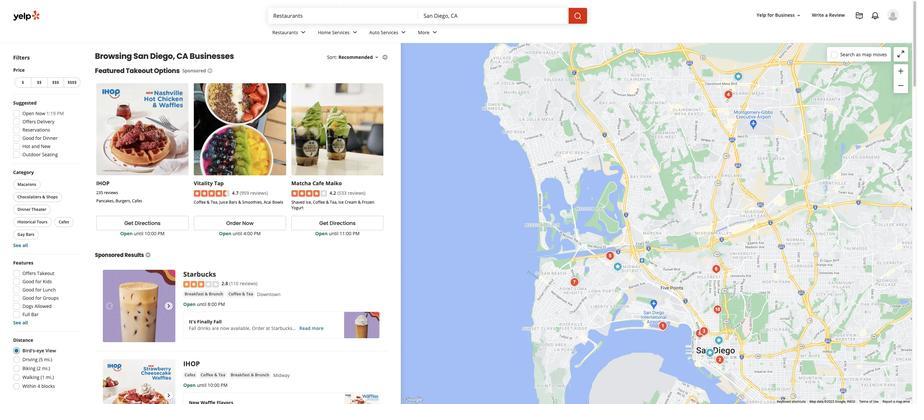 Task type: vqa. For each thing, say whether or not it's contained in the screenshot.
kyoto gyukatsu image
no



Task type: describe. For each thing, give the bounding box(es) containing it.
diego,
[[150, 51, 175, 62]]

user actions element
[[752, 8, 909, 49]]

fall drinks are now available. order at starbucks today.
[[189, 326, 307, 332]]

$$ button
[[31, 77, 47, 88]]

home services
[[318, 29, 350, 35]]

Find text field
[[273, 12, 413, 19]]

results
[[125, 252, 144, 260]]

4.2 (533 reviews)
[[330, 190, 366, 196]]

zoom in image
[[897, 67, 905, 75]]

reviews) for order now
[[250, 190, 268, 196]]

hot and new
[[22, 143, 51, 150]]

auto services
[[370, 29, 398, 35]]

yogurt
[[291, 206, 304, 211]]

$$$$ button
[[64, 77, 80, 88]]

directions for matcha cafe maiko
[[330, 220, 356, 227]]

more
[[418, 29, 430, 35]]

1 vertical spatial cafes button
[[183, 373, 197, 379]]

projects image
[[856, 12, 864, 20]]

0 vertical spatial dinner
[[43, 135, 58, 141]]

features
[[13, 260, 33, 266]]

1 vertical spatial ihop link
[[183, 360, 200, 369]]

write a review link
[[810, 9, 848, 21]]

dogs allowed
[[22, 304, 52, 310]]

new
[[41, 143, 51, 150]]

coffee & tea link for midway
[[199, 373, 227, 379]]

as
[[856, 51, 861, 58]]

4:00
[[244, 231, 253, 237]]

for for business
[[768, 12, 774, 18]]

kids
[[43, 279, 52, 285]]

now for order
[[242, 220, 254, 227]]

0 vertical spatial ihop image
[[611, 261, 624, 274]]

brunch for the rightmost breakfast & brunch link
[[255, 373, 269, 379]]

view
[[45, 348, 56, 355]]

coffee & tea button for downtown
[[227, 291, 255, 298]]

map region
[[384, 0, 917, 405]]

(959
[[240, 190, 249, 196]]

search
[[841, 51, 855, 58]]

outdoor
[[22, 152, 41, 158]]

open now 1:19 pm
[[22, 110, 64, 117]]

breakfast & brunch for breakfast & brunch button to the right
[[231, 373, 269, 379]]

king & queen cantina image
[[693, 328, 707, 341]]

restaurants
[[272, 29, 298, 35]]

open left 11:00 at the bottom left
[[315, 231, 328, 237]]

expand map image
[[897, 50, 905, 58]]

16 info v2 image
[[145, 253, 151, 258]]

good for dinner
[[22, 135, 58, 141]]

good for good for kids
[[22, 279, 34, 285]]

tea, inside shaved ice, coffee & tea, ice cream & frozen yogurt
[[330, 200, 338, 206]]

map
[[810, 401, 816, 404]]

steamy piggy image
[[722, 88, 735, 101]]

0 vertical spatial breakfast & brunch link
[[183, 291, 225, 298]]

business
[[775, 12, 795, 18]]

price group
[[13, 67, 82, 89]]

mi.) for driving (5 mi.)
[[44, 357, 52, 363]]

mi.) for walking (1 mi.)
[[46, 375, 54, 381]]

for for kids
[[35, 279, 42, 285]]

acai
[[264, 200, 271, 206]]

frozen
[[362, 200, 375, 206]]

order inside 'link'
[[226, 220, 241, 227]]

& left ice
[[326, 200, 329, 206]]

4.2
[[330, 190, 336, 196]]

0 vertical spatial breakfast & brunch button
[[183, 291, 225, 298]]

lunch
[[43, 287, 56, 294]]

next image for starbucks
[[165, 303, 173, 311]]

smoothies,
[[242, 200, 263, 206]]

offers for offers delivery
[[22, 119, 36, 125]]

services for home services
[[332, 29, 350, 35]]

historical tours
[[17, 220, 47, 225]]

terms of use
[[860, 401, 879, 404]]

browsing
[[95, 51, 132, 62]]

0 vertical spatial cafes button
[[54, 218, 73, 228]]

2.8
[[222, 281, 228, 287]]

1 vertical spatial order
[[252, 326, 265, 332]]

8:00
[[208, 302, 217, 308]]

maiko
[[326, 180, 342, 187]]

(5
[[39, 357, 43, 363]]

0 horizontal spatial 10:00
[[145, 231, 156, 237]]

all for features
[[22, 320, 28, 326]]

slideshow element for starbucks
[[103, 271, 175, 343]]

now for open
[[35, 110, 45, 117]]

takeout for featured
[[126, 66, 153, 76]]

phil's bbq image
[[604, 250, 617, 263]]

get directions link for matcha cafe maiko
[[291, 216, 384, 231]]

of
[[870, 401, 873, 404]]

11:00
[[340, 231, 352, 237]]

moves
[[873, 51, 887, 58]]

1 horizontal spatial bars
[[229, 200, 237, 206]]

review
[[829, 12, 845, 18]]

$$$$
[[68, 80, 77, 85]]

report a map error
[[883, 401, 911, 404]]

Near text field
[[424, 12, 564, 19]]

historical
[[17, 220, 36, 225]]

now
[[220, 326, 229, 332]]

for for dinner
[[35, 135, 42, 141]]

previous image
[[106, 303, 113, 311]]

until for matcha cafe maiko
[[329, 231, 339, 237]]

previous image
[[106, 393, 113, 400]]

available.
[[231, 326, 251, 332]]

good for good for lunch
[[22, 287, 34, 294]]

$$$
[[52, 80, 59, 85]]

0 horizontal spatial open until 10:00 pm
[[120, 231, 165, 237]]

more link
[[413, 24, 444, 43]]

cafes inside ihop 235 reviews pancakes, burgers, cafes
[[132, 198, 142, 204]]

dinner theater button
[[13, 205, 51, 215]]

outdoor seating
[[22, 152, 58, 158]]

read more
[[299, 326, 324, 332]]

see all button for category
[[13, 243, 28, 249]]

for for lunch
[[35, 287, 42, 294]]

24 chevron down v2 image for auto services
[[400, 28, 408, 36]]

16 info v2 image for featured takeout options
[[207, 68, 213, 73]]

16 info v2 image for browsing san diego, ca businesses
[[383, 55, 388, 60]]

open down order now
[[219, 231, 232, 237]]

ice
[[339, 200, 344, 206]]

yelp for business button
[[754, 9, 804, 21]]

featured
[[95, 66, 125, 76]]

zoom out image
[[897, 82, 905, 90]]

breakfast for the rightmost breakfast & brunch link
[[231, 373, 250, 379]]

0 horizontal spatial cafes
[[59, 220, 69, 225]]

good for good for groups
[[22, 295, 34, 302]]

terms
[[860, 401, 869, 404]]

gay
[[17, 232, 25, 238]]

dogs
[[22, 304, 33, 310]]

breakfast for breakfast & brunch link to the top
[[185, 292, 204, 297]]

0 horizontal spatial starbucks
[[183, 271, 216, 279]]

keyboard shortcuts button
[[777, 400, 806, 405]]

home services link
[[313, 24, 364, 43]]

see all for features
[[13, 320, 28, 326]]

reviews) for get directions
[[348, 190, 366, 196]]

all for category
[[22, 243, 28, 249]]

235
[[96, 190, 103, 196]]

more
[[312, 326, 324, 332]]

starbucks link
[[183, 271, 216, 279]]

coffee down the 4.7 star rating image
[[194, 200, 206, 206]]

& down the 2.8 (110 reviews)
[[242, 292, 245, 297]]

full bar
[[22, 312, 39, 318]]

meze greek fusion image
[[713, 355, 727, 368]]

open up sponsored results
[[120, 231, 133, 237]]

cucina urbana image
[[711, 304, 724, 317]]

& right cream
[[358, 200, 361, 206]]

chocolatiers & shops
[[17, 195, 58, 200]]

coffee & tea link for downtown
[[227, 291, 255, 298]]

0 horizontal spatial ihop image
[[103, 360, 175, 405]]

0 horizontal spatial ihop link
[[96, 180, 110, 187]]

matcha cafe maiko image
[[732, 70, 745, 83]]

burgers,
[[116, 198, 131, 204]]

matcha cafe maiko
[[291, 180, 342, 187]]

historical tours button
[[13, 218, 52, 228]]

tours
[[37, 220, 47, 225]]

next image for ihop
[[165, 393, 173, 400]]

macarons button
[[13, 180, 41, 190]]

shaved ice, coffee & tea, ice cream & frozen yogurt
[[291, 200, 375, 211]]

for for groups
[[35, 295, 42, 302]]

coffee & tea for midway
[[201, 373, 225, 379]]

& left midway
[[251, 373, 254, 379]]

get for ihop
[[124, 220, 133, 227]]

starbucks image
[[713, 335, 726, 348]]

chocolatiers
[[17, 195, 41, 200]]

category
[[13, 170, 34, 176]]

google image
[[403, 396, 424, 405]]

group containing category
[[12, 170, 82, 249]]

drinks
[[197, 326, 211, 332]]

business categories element
[[267, 24, 899, 43]]

0 horizontal spatial fall
[[189, 326, 196, 332]]



Task type: locate. For each thing, give the bounding box(es) containing it.
blocks
[[41, 384, 55, 390]]

2 get directions from the left
[[319, 220, 356, 227]]

brunch
[[209, 292, 223, 297], [255, 373, 269, 379]]

0 horizontal spatial cafes button
[[54, 218, 73, 228]]

0 horizontal spatial breakfast & brunch link
[[183, 291, 225, 298]]

see down gay
[[13, 243, 21, 249]]

takeout down "san"
[[126, 66, 153, 76]]

mi.) for biking (2 mi.)
[[42, 366, 50, 372]]

c level image
[[656, 320, 670, 333]]

coffee & tea link right cafes link
[[199, 373, 227, 379]]

coffee & tea for downtown
[[229, 292, 253, 297]]

0 horizontal spatial coffee & tea button
[[199, 373, 227, 379]]

breakfast & brunch down 2.8 star rating image
[[185, 292, 223, 297]]

breakfast & brunch link
[[183, 291, 225, 298], [229, 373, 271, 379]]

16 info v2 image
[[383, 55, 388, 60], [207, 68, 213, 73]]

0 horizontal spatial ihop
[[96, 180, 110, 187]]

distance
[[13, 338, 33, 344]]

reviews) up cream
[[348, 190, 366, 196]]

1 vertical spatial coffee & tea
[[201, 373, 225, 379]]

breakfast & brunch button up open until 8:00 pm at the left bottom
[[183, 291, 225, 298]]

until for ihop
[[134, 231, 143, 237]]

map for error
[[896, 401, 903, 404]]

1 vertical spatial all
[[22, 320, 28, 326]]

directions
[[135, 220, 161, 227], [330, 220, 356, 227]]

for inside button
[[768, 12, 774, 18]]

report
[[883, 401, 893, 404]]

mi.) right (2
[[42, 366, 50, 372]]

breakfast & brunch for the topmost breakfast & brunch button
[[185, 292, 223, 297]]

1 horizontal spatial services
[[381, 29, 398, 35]]

starbucks image
[[103, 271, 175, 343]]

water grill - san diego image
[[713, 354, 727, 367]]

sponsored left results
[[95, 252, 124, 260]]

dinner up new
[[43, 135, 58, 141]]

good
[[22, 135, 34, 141], [22, 279, 34, 285], [22, 287, 34, 294], [22, 295, 34, 302]]

a for report
[[894, 401, 895, 404]]

1 vertical spatial mi.)
[[42, 366, 50, 372]]

4 good from the top
[[22, 295, 34, 302]]

bars right gay
[[26, 232, 34, 238]]

1 vertical spatial tea
[[218, 373, 225, 379]]

takeout for offers
[[37, 271, 54, 277]]

24 chevron down v2 image inside "home services" link
[[351, 28, 359, 36]]

& inside chocolatiers & shops button
[[42, 195, 45, 200]]

price
[[13, 67, 25, 73]]

4.7 (959 reviews)
[[232, 190, 268, 196]]

coffee & tea right cafes link
[[201, 373, 225, 379]]

tea, left juice on the left
[[211, 200, 218, 206]]

group containing suggested
[[11, 100, 82, 160]]

2 slideshow element from the top
[[103, 360, 175, 405]]

2 none field from the left
[[424, 12, 564, 19]]

24 chevron down v2 image for restaurants
[[300, 28, 307, 36]]

coffee & tea button down the 2.8 (110 reviews)
[[227, 291, 255, 298]]

ihop up 235
[[96, 180, 110, 187]]

now up 'offers delivery' on the left of page
[[35, 110, 45, 117]]

2 see all button from the top
[[13, 320, 28, 326]]

auto
[[370, 29, 380, 35]]

now inside 'link'
[[242, 220, 254, 227]]

1 horizontal spatial tea
[[246, 292, 253, 297]]

for down good for lunch
[[35, 295, 42, 302]]

1 slideshow element from the top
[[103, 271, 175, 343]]

see up distance
[[13, 320, 21, 326]]

0 horizontal spatial get
[[124, 220, 133, 227]]

bird's-eye view
[[22, 348, 56, 355]]

now up 4:00
[[242, 220, 254, 227]]

0 horizontal spatial coffee & tea
[[201, 373, 225, 379]]

it's
[[189, 319, 196, 325]]

tea for downtown
[[246, 292, 253, 297]]

coffee & tea button for midway
[[199, 373, 227, 379]]

1 services from the left
[[332, 29, 350, 35]]

for up hot and new
[[35, 135, 42, 141]]

1 get directions from the left
[[124, 220, 161, 227]]

option group containing distance
[[11, 338, 82, 392]]

1 horizontal spatial 10:00
[[208, 383, 220, 389]]

write
[[812, 12, 824, 18]]

snooze, an a.m. eatery image
[[710, 263, 723, 276]]

brunch up the 8:00 on the left of the page
[[209, 292, 223, 297]]

see all
[[13, 243, 28, 249], [13, 320, 28, 326]]

bars
[[229, 200, 237, 206], [26, 232, 34, 238]]

0 vertical spatial tea
[[246, 292, 253, 297]]

fall
[[214, 319, 222, 325], [189, 326, 196, 332]]

sponsored for sponsored results
[[95, 252, 124, 260]]

see for category
[[13, 243, 21, 249]]

get directions for matcha cafe maiko
[[319, 220, 356, 227]]

0 vertical spatial sponsored
[[182, 68, 206, 74]]

open up it's
[[183, 302, 196, 308]]

breakfast & brunch button
[[183, 291, 225, 298], [229, 373, 271, 379]]

tea right cafes link
[[218, 373, 225, 379]]

2 see all from the top
[[13, 320, 28, 326]]

coffee right cafes link
[[201, 373, 213, 379]]

& up open until 8:00 pm at the left bottom
[[205, 292, 208, 297]]

coffee & tea link down the 2.8 (110 reviews)
[[227, 291, 255, 298]]

fall up are at the bottom
[[214, 319, 222, 325]]

matcha
[[291, 180, 311, 187]]

takeout up kids
[[37, 271, 54, 277]]

ihop inside ihop 235 reviews pancakes, burgers, cafes
[[96, 180, 110, 187]]

1 vertical spatial bars
[[26, 232, 34, 238]]

recommended
[[339, 54, 373, 60]]

16 chevron down v2 image
[[796, 13, 802, 18]]

a for write
[[826, 12, 828, 18]]

mi.) right (5
[[44, 357, 52, 363]]

& right cafes link
[[214, 373, 217, 379]]

good up the dogs on the left
[[22, 295, 34, 302]]

open down cafes link
[[183, 383, 196, 389]]

a right report
[[894, 401, 895, 404]]

1 all from the top
[[22, 243, 28, 249]]

offers up good for kids
[[22, 271, 36, 277]]

see all for category
[[13, 243, 28, 249]]

1 vertical spatial see
[[13, 320, 21, 326]]

walking (1 mi.)
[[22, 375, 54, 381]]

1 vertical spatial offers
[[22, 271, 36, 277]]

ca
[[177, 51, 188, 62]]

1 horizontal spatial order
[[252, 326, 265, 332]]

2 good from the top
[[22, 279, 34, 285]]

slideshow element
[[103, 271, 175, 343], [103, 360, 175, 405]]

coffee right ice,
[[313, 200, 325, 206]]

a right write
[[826, 12, 828, 18]]

ihop image
[[611, 261, 624, 274], [103, 360, 175, 405]]

0 vertical spatial ihop
[[96, 180, 110, 187]]

24 chevron down v2 image inside auto services link
[[400, 28, 408, 36]]

brunch for breakfast & brunch link to the top
[[209, 292, 223, 297]]

services right home
[[332, 29, 350, 35]]

data
[[817, 401, 824, 404]]

0 vertical spatial coffee & tea
[[229, 292, 253, 297]]

see all down gay
[[13, 243, 28, 249]]

coffee & tea down the 2.8 (110 reviews)
[[229, 292, 253, 297]]

bars right juice on the left
[[229, 200, 237, 206]]

1 horizontal spatial get directions
[[319, 220, 356, 227]]

get directions link down burgers,
[[96, 216, 189, 231]]

1 see all from the top
[[13, 243, 28, 249]]

1 get from the left
[[124, 220, 133, 227]]

for down offers takeout
[[35, 279, 42, 285]]

open until 10:00 pm up 16 info v2 icon
[[120, 231, 165, 237]]

1 horizontal spatial coffee & tea link
[[227, 291, 255, 298]]

browsing san diego, ca businesses
[[95, 51, 234, 62]]

map for moves
[[862, 51, 872, 58]]

options
[[154, 66, 180, 76]]

a inside 'write a review' link
[[826, 12, 828, 18]]

reviews) up smoothies,
[[250, 190, 268, 196]]

all down gay bars button
[[22, 243, 28, 249]]

24 chevron down v2 image
[[431, 28, 439, 36]]

3 24 chevron down v2 image from the left
[[400, 28, 408, 36]]

2 see from the top
[[13, 320, 21, 326]]

0 vertical spatial see all button
[[13, 243, 28, 249]]

get directions
[[124, 220, 161, 227], [319, 220, 356, 227]]

0 vertical spatial next image
[[165, 303, 173, 311]]

16 info v2 image right 16 chevron down v2 icon
[[383, 55, 388, 60]]

bowls
[[272, 200, 283, 206]]

coffee inside shaved ice, coffee & tea, ice cream & frozen yogurt
[[313, 200, 325, 206]]

1 vertical spatial starbucks
[[271, 326, 293, 332]]

None search field
[[268, 8, 589, 24]]

1 offers from the top
[[22, 119, 36, 125]]

1 horizontal spatial a
[[894, 401, 895, 404]]

see for features
[[13, 320, 21, 326]]

get directions link down shaved ice, coffee & tea, ice cream & frozen yogurt
[[291, 216, 384, 231]]

google,
[[835, 401, 847, 404]]

1 vertical spatial slideshow element
[[103, 360, 175, 405]]

until for vitality tap
[[233, 231, 242, 237]]

directions for ihop
[[135, 220, 161, 227]]

0 vertical spatial now
[[35, 110, 45, 117]]

1 next image from the top
[[165, 303, 173, 311]]

1 vertical spatial cafes
[[59, 220, 69, 225]]

0 horizontal spatial now
[[35, 110, 45, 117]]

24 chevron down v2 image left auto
[[351, 28, 359, 36]]

1 horizontal spatial now
[[242, 220, 254, 227]]

open until 8:00 pm
[[183, 302, 225, 308]]

notifications image
[[872, 12, 880, 20]]

until
[[134, 231, 143, 237], [233, 231, 242, 237], [329, 231, 339, 237], [197, 302, 207, 308], [197, 383, 207, 389]]

all down full
[[22, 320, 28, 326]]

0 horizontal spatial map
[[862, 51, 872, 58]]

1 horizontal spatial cafes button
[[183, 373, 197, 379]]

ihop up cafes link
[[183, 360, 200, 369]]

see all button for features
[[13, 320, 28, 326]]

services right auto
[[381, 29, 398, 35]]

1 horizontal spatial get
[[319, 220, 329, 227]]

see all down full
[[13, 320, 28, 326]]

0 vertical spatial ihop link
[[96, 180, 110, 187]]

$$
[[37, 80, 42, 85]]

1 none field from the left
[[273, 12, 413, 19]]

1 horizontal spatial 16 info v2 image
[[383, 55, 388, 60]]

1 vertical spatial 10:00
[[208, 383, 220, 389]]

1 vertical spatial brunch
[[255, 373, 269, 379]]

theater
[[32, 207, 46, 213]]

1 vertical spatial next image
[[165, 393, 173, 400]]

0 vertical spatial breakfast
[[185, 292, 204, 297]]

1 horizontal spatial get directions link
[[291, 216, 384, 231]]

1 horizontal spatial ihop image
[[611, 261, 624, 274]]

bars inside button
[[26, 232, 34, 238]]

None field
[[273, 12, 413, 19], [424, 12, 564, 19]]

1 vertical spatial breakfast & brunch button
[[229, 373, 271, 379]]

fall down it's
[[189, 326, 196, 332]]

reviews) right (110
[[240, 281, 258, 287]]

offers up reservations
[[22, 119, 36, 125]]

4
[[38, 384, 40, 390]]

0 horizontal spatial coffee & tea link
[[199, 373, 227, 379]]

& down the 4.7 star rating image
[[207, 200, 210, 206]]

cafe
[[313, 180, 324, 187]]

2 24 chevron down v2 image from the left
[[351, 28, 359, 36]]

get up open until 11:00 pm
[[319, 220, 329, 227]]

2 get from the left
[[319, 220, 329, 227]]

map left error
[[896, 401, 903, 404]]

tea down the 2.8 (110 reviews)
[[246, 292, 253, 297]]

16 info v2 image down businesses
[[207, 68, 213, 73]]

ihop for ihop 235 reviews pancakes, burgers, cafes
[[96, 180, 110, 187]]

cesarina image
[[568, 276, 581, 289]]

search image
[[574, 12, 582, 20]]

(1
[[41, 375, 45, 381]]

vitality tap image
[[704, 347, 717, 360]]

0 horizontal spatial tea,
[[211, 200, 218, 206]]

filters
[[13, 54, 30, 61]]

0 vertical spatial a
[[826, 12, 828, 18]]

breakfast & brunch link up open until 8:00 pm at the left bottom
[[183, 291, 225, 298]]

2 next image from the top
[[165, 393, 173, 400]]

coffee & tea button right cafes link
[[199, 373, 227, 379]]

for down good for kids
[[35, 287, 42, 294]]

1 vertical spatial fall
[[189, 326, 196, 332]]

tea,
[[211, 200, 218, 206], [330, 200, 338, 206]]

0 vertical spatial order
[[226, 220, 241, 227]]

2 horizontal spatial cafes
[[185, 373, 195, 379]]

reviews
[[104, 190, 118, 196]]

1 directions from the left
[[135, 220, 161, 227]]

24 chevron down v2 image right auto services
[[400, 28, 408, 36]]

1 horizontal spatial coffee & tea button
[[227, 291, 255, 298]]

starbucks up 2.8 star rating image
[[183, 271, 216, 279]]

map
[[862, 51, 872, 58], [896, 401, 903, 404]]

dinner inside button
[[17, 207, 31, 213]]

1 horizontal spatial breakfast & brunch link
[[229, 373, 271, 379]]

slideshow element for ihop
[[103, 360, 175, 405]]

0 horizontal spatial directions
[[135, 220, 161, 227]]

good up hot
[[22, 135, 34, 141]]

open until 4:00 pm
[[219, 231, 261, 237]]

option group
[[11, 338, 82, 392]]

24 chevron down v2 image
[[300, 28, 307, 36], [351, 28, 359, 36], [400, 28, 408, 36]]

4.7 star rating image
[[194, 191, 229, 197]]

0 horizontal spatial get directions
[[124, 220, 161, 227]]

sponsored down the 'ca'
[[182, 68, 206, 74]]

0 vertical spatial starbucks
[[183, 271, 216, 279]]

16 chevron down v2 image
[[374, 55, 380, 60]]

mi.) right the (1
[[46, 375, 54, 381]]

group
[[894, 64, 909, 93], [11, 100, 82, 160], [12, 170, 82, 249], [11, 260, 82, 327]]

2 offers from the top
[[22, 271, 36, 277]]

0 vertical spatial fall
[[214, 319, 222, 325]]

ihop link up 235
[[96, 180, 110, 187]]

1 vertical spatial open until 10:00 pm
[[183, 383, 228, 389]]

2 get directions link from the left
[[291, 216, 384, 231]]

0 vertical spatial all
[[22, 243, 28, 249]]

pm
[[57, 110, 64, 117], [158, 231, 165, 237], [254, 231, 261, 237], [353, 231, 360, 237], [218, 302, 225, 308], [221, 383, 228, 389]]

ihop for ihop
[[183, 360, 200, 369]]

©2023
[[825, 401, 835, 404]]

dinner up historical
[[17, 207, 31, 213]]

read
[[299, 326, 311, 332]]

finally
[[197, 319, 212, 325]]

1 horizontal spatial dinner
[[43, 135, 58, 141]]

services for auto services
[[381, 29, 398, 35]]

open until 10:00 pm
[[120, 231, 165, 237], [183, 383, 228, 389]]

queenstown public house image
[[698, 325, 711, 339]]

offers delivery
[[22, 119, 54, 125]]

24 chevron down v2 image for home services
[[351, 28, 359, 36]]

good down good for kids
[[22, 287, 34, 294]]

order up 'open until 4:00 pm' in the bottom of the page
[[226, 220, 241, 227]]

see all button down full
[[13, 320, 28, 326]]

driving (5 mi.)
[[22, 357, 52, 363]]

2 services from the left
[[381, 29, 398, 35]]

sponsored for sponsored
[[182, 68, 206, 74]]

a
[[826, 12, 828, 18], [894, 401, 895, 404]]

0 horizontal spatial get directions link
[[96, 216, 189, 231]]

pancakes,
[[96, 198, 115, 204]]

2 directions from the left
[[330, 220, 356, 227]]

coffee & tea
[[229, 292, 253, 297], [201, 373, 225, 379]]

0 vertical spatial brunch
[[209, 292, 223, 297]]

1 vertical spatial dinner
[[17, 207, 31, 213]]

1 tea, from the left
[[211, 200, 218, 206]]

1 vertical spatial ihop
[[183, 360, 200, 369]]

group containing features
[[11, 260, 82, 327]]

ihop link up cafes link
[[183, 360, 200, 369]]

allowed
[[35, 304, 52, 310]]

0 vertical spatial 16 info v2 image
[[383, 55, 388, 60]]

none field near
[[424, 12, 564, 19]]

2 all from the top
[[22, 320, 28, 326]]

inegi
[[847, 401, 856, 404]]

(2
[[37, 366, 41, 372]]

& left shops
[[42, 195, 45, 200]]

tea, left ice
[[330, 200, 338, 206]]

0 vertical spatial takeout
[[126, 66, 153, 76]]

good for good for dinner
[[22, 135, 34, 141]]

1 vertical spatial breakfast & brunch
[[231, 373, 269, 379]]

hot
[[22, 143, 30, 150]]

1 horizontal spatial starbucks
[[271, 326, 293, 332]]

get directions link for ihop
[[96, 216, 189, 231]]

offers for offers takeout
[[22, 271, 36, 277]]

driving
[[22, 357, 38, 363]]

0 vertical spatial slideshow element
[[103, 271, 175, 343]]

sponsored results
[[95, 252, 144, 260]]

0 horizontal spatial services
[[332, 29, 350, 35]]

2.8 star rating image
[[183, 282, 219, 288]]

auto services link
[[364, 24, 413, 43]]

tea for midway
[[218, 373, 225, 379]]

get for matcha cafe maiko
[[319, 220, 329, 227]]

breakfast & brunch left midway
[[231, 373, 269, 379]]

vitality tap
[[194, 180, 224, 187]]

midway
[[273, 373, 290, 379]]

open down suggested
[[22, 110, 34, 117]]

1 get directions link from the left
[[96, 216, 189, 231]]

0 horizontal spatial order
[[226, 220, 241, 227]]

coffee down (110
[[229, 292, 241, 297]]

0 vertical spatial 10:00
[[145, 231, 156, 237]]

order left at
[[252, 326, 265, 332]]

next image
[[165, 303, 173, 311], [165, 393, 173, 400]]

0 vertical spatial see all
[[13, 243, 28, 249]]

0 vertical spatial offers
[[22, 119, 36, 125]]

shops
[[46, 195, 58, 200]]

none field find
[[273, 12, 413, 19]]

1 24 chevron down v2 image from the left
[[300, 28, 307, 36]]

2 tea, from the left
[[330, 200, 338, 206]]

1 horizontal spatial open until 10:00 pm
[[183, 383, 228, 389]]

get
[[124, 220, 133, 227], [319, 220, 329, 227]]

(110
[[229, 281, 239, 287]]

1 vertical spatial sponsored
[[95, 252, 124, 260]]

coffee & tea button
[[227, 291, 255, 298], [199, 373, 227, 379]]

good for kids
[[22, 279, 52, 285]]

1 vertical spatial 16 info v2 image
[[207, 68, 213, 73]]

offers takeout
[[22, 271, 54, 277]]

featured takeout options
[[95, 66, 180, 76]]

breakfast
[[185, 292, 204, 297], [231, 373, 250, 379]]

takeout inside group
[[37, 271, 54, 277]]

for right yelp
[[768, 12, 774, 18]]

1 vertical spatial breakfast & brunch link
[[229, 373, 271, 379]]

good down offers takeout
[[22, 279, 34, 285]]

0 vertical spatial bars
[[229, 200, 237, 206]]

directions up 16 info v2 icon
[[135, 220, 161, 227]]

& down 4.7
[[238, 200, 241, 206]]

get directions up open until 11:00 pm
[[319, 220, 356, 227]]

10:00
[[145, 231, 156, 237], [208, 383, 220, 389]]

0 vertical spatial cafes
[[132, 198, 142, 204]]

breakfast & brunch button left midway
[[229, 373, 271, 379]]

ihop 235 reviews pancakes, burgers, cafes
[[96, 180, 142, 204]]

tyler b. image
[[887, 9, 899, 21]]

1 good from the top
[[22, 135, 34, 141]]

0 vertical spatial coffee & tea button
[[227, 291, 255, 298]]

chocolatiers & shops button
[[13, 193, 62, 202]]

1 horizontal spatial brunch
[[255, 373, 269, 379]]

starbucks right at
[[271, 326, 293, 332]]

sponsored
[[182, 68, 206, 74], [95, 252, 124, 260]]

24 chevron down v2 image right restaurants
[[300, 28, 307, 36]]

shortcuts
[[792, 401, 806, 404]]

get down burgers,
[[124, 220, 133, 227]]

24 chevron down v2 image inside the restaurants link
[[300, 28, 307, 36]]

3 good from the top
[[22, 287, 34, 294]]

keyboard shortcuts
[[777, 401, 806, 404]]

vitality
[[194, 180, 213, 187]]

cafes inside cafes link
[[185, 373, 195, 379]]

directions up 11:00 at the bottom left
[[330, 220, 356, 227]]

get directions for ihop
[[124, 220, 161, 227]]

1 vertical spatial breakfast
[[231, 373, 250, 379]]

brunch left midway
[[255, 373, 269, 379]]

1 see all button from the top
[[13, 243, 28, 249]]

0 vertical spatial open until 10:00 pm
[[120, 231, 165, 237]]

1 vertical spatial now
[[242, 220, 254, 227]]

1 horizontal spatial fall
[[214, 319, 222, 325]]

biking
[[22, 366, 36, 372]]

1 see from the top
[[13, 243, 21, 249]]

breakfast & brunch link left midway
[[229, 373, 271, 379]]

4.2 star rating image
[[291, 191, 327, 197]]

1 horizontal spatial ihop link
[[183, 360, 200, 369]]

1 horizontal spatial breakfast & brunch button
[[229, 373, 271, 379]]

1 horizontal spatial ihop
[[183, 360, 200, 369]]

yelp for business
[[757, 12, 795, 18]]

get directions down burgers,
[[124, 220, 161, 227]]



